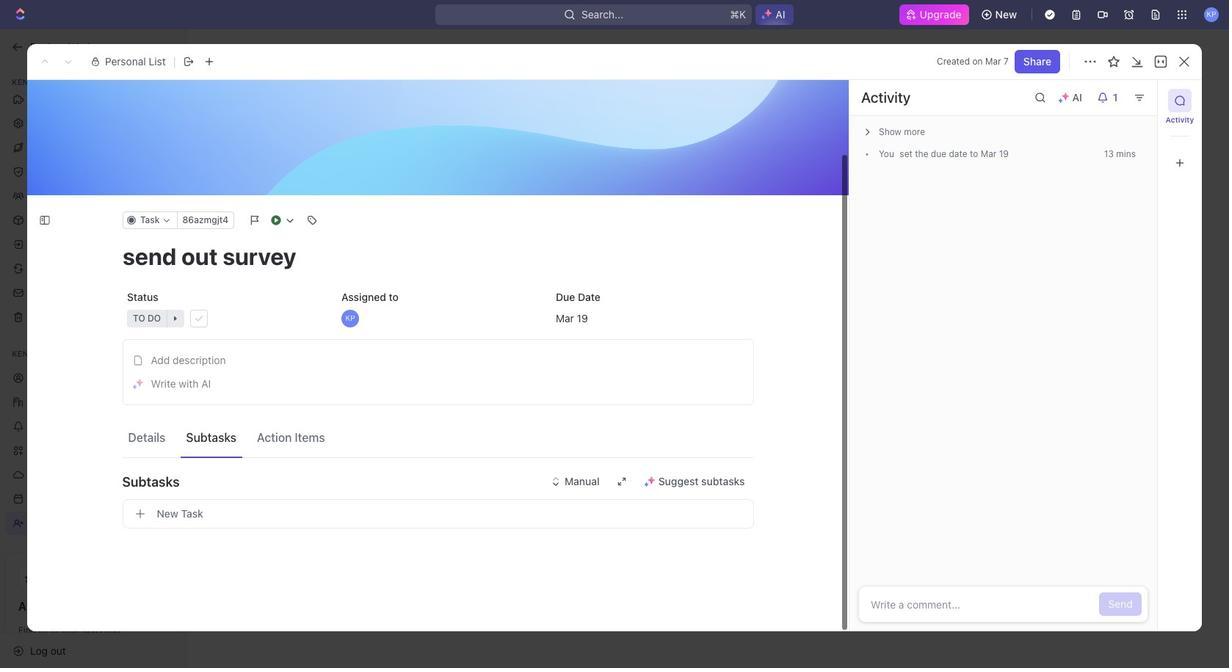 Task type: locate. For each thing, give the bounding box(es) containing it.
rewards graphic@2x image
[[544, 107, 873, 344]]

1 horizontal spatial new
[[995, 8, 1017, 21]]

find all of your apps and integrations in our new app center!
[[18, 625, 166, 649]]

details
[[128, 431, 166, 444]]

security & permissions
[[30, 165, 139, 177]]

19 down due date
[[576, 312, 588, 324]]

your up in
[[61, 625, 80, 636]]

app up find
[[18, 600, 41, 613]]

teams
[[30, 189, 61, 202]]

due
[[555, 291, 575, 303]]

0 horizontal spatial new
[[157, 507, 178, 520]]

to right back
[[56, 40, 66, 53]]

to inside button
[[56, 40, 66, 53]]

ai
[[776, 8, 785, 21], [1072, 91, 1082, 104], [201, 377, 211, 390]]

0 horizontal spatial kp button
[[337, 305, 539, 332]]

task for task types
[[30, 213, 52, 226]]

subtasks
[[186, 431, 236, 444], [122, 474, 180, 489]]

task
[[30, 213, 52, 226], [140, 214, 159, 225], [181, 507, 203, 520]]

log out button
[[6, 639, 175, 663]]

you set the due date to mar 19
[[879, 148, 1009, 159]]

action items
[[257, 431, 325, 444]]

spaces
[[30, 141, 65, 153]]

settings link
[[6, 111, 181, 135]]

ai button
[[1052, 86, 1091, 109]]

types
[[55, 213, 83, 226]]

0 vertical spatial ai
[[776, 8, 785, 21]]

log out
[[30, 644, 66, 657]]

task for task
[[140, 214, 159, 225]]

write
[[151, 377, 176, 390]]

0 horizontal spatial ai button
[[756, 4, 794, 25]]

share button
[[1015, 50, 1060, 73]]

suggest
[[658, 475, 699, 488]]

settings
[[30, 116, 69, 129]]

1 horizontal spatial subtasks
[[186, 431, 236, 444]]

13 mins
[[1104, 148, 1136, 159]]

reposition
[[608, 171, 659, 184]]

write with ai
[[151, 377, 211, 390]]

with
[[179, 377, 199, 390]]

on
[[972, 56, 983, 67]]

subtasks up new task
[[122, 474, 180, 489]]

0 horizontal spatial app
[[18, 600, 41, 613]]

subtasks inside dropdown button
[[122, 474, 180, 489]]

1 vertical spatial new
[[157, 507, 178, 520]]

1 horizontal spatial task
[[140, 214, 159, 225]]

0 vertical spatial kp
[[1207, 10, 1216, 19]]

1 vertical spatial ai
[[1072, 91, 1082, 104]]

upgrade link
[[899, 4, 969, 25]]

&
[[72, 165, 79, 177]]

kp
[[1207, 10, 1216, 19], [345, 314, 355, 323]]

1 horizontal spatial 19
[[999, 148, 1009, 159]]

1 horizontal spatial your
[[583, 374, 613, 391]]

subtasks inside button
[[186, 431, 236, 444]]

1 vertical spatial activity
[[1166, 115, 1194, 124]]

0 vertical spatial subtasks
[[186, 431, 236, 444]]

all
[[39, 625, 48, 636]]

change cover button
[[669, 166, 753, 189]]

0 vertical spatial app
[[18, 600, 41, 613]]

0 horizontal spatial activity
[[861, 89, 911, 106]]

0 horizontal spatial 19
[[576, 312, 588, 324]]

to left do
[[133, 313, 145, 324]]

0 vertical spatial mar
[[985, 56, 1001, 67]]

clickapps link
[[6, 63, 181, 86]]

upgrade
[[920, 8, 962, 21]]

and
[[105, 625, 120, 636]]

2 horizontal spatial task
[[181, 507, 203, 520]]

kp button
[[1200, 3, 1223, 26], [337, 305, 539, 332]]

0 vertical spatial new
[[995, 8, 1017, 21]]

spaces link
[[6, 135, 181, 159]]

0 horizontal spatial your
[[61, 625, 80, 636]]

ai button left 1
[[1052, 86, 1091, 109]]

19 down show more dropdown button at the top of page
[[999, 148, 1009, 159]]

1 horizontal spatial app
[[116, 638, 132, 649]]

mar down due
[[555, 312, 574, 324]]

your
[[583, 374, 613, 391], [61, 625, 80, 636]]

to right date
[[970, 148, 978, 159]]

mar left 7
[[985, 56, 1001, 67]]

subtasks down with
[[186, 431, 236, 444]]

19 inside task sidebar content section
[[999, 148, 1009, 159]]

manual button
[[544, 470, 609, 493], [544, 470, 609, 493]]

1 vertical spatial mar
[[981, 148, 997, 159]]

write with ai button
[[127, 372, 749, 396]]

1 horizontal spatial kp
[[1207, 10, 1216, 19]]

1 vertical spatial subtasks
[[122, 474, 180, 489]]

1 vertical spatial your
[[61, 625, 80, 636]]

new for new
[[995, 8, 1017, 21]]

19
[[999, 148, 1009, 159], [576, 312, 588, 324]]

personal
[[105, 55, 146, 68]]

task types link
[[6, 208, 181, 232]]

2 vertical spatial ai
[[201, 377, 211, 390]]

ai button right ⌘k
[[756, 4, 794, 25]]

ai inside button
[[201, 377, 211, 390]]

mar inside task sidebar content section
[[981, 148, 997, 159]]

task inside button
[[181, 507, 203, 520]]

2 horizontal spatial ai
[[1072, 91, 1082, 104]]

your inside turn your referrals into revenue - join clickup's affiliate program
[[583, 374, 613, 391]]

mar 19
[[555, 312, 588, 324]]

1 vertical spatial app
[[116, 638, 132, 649]]

of
[[50, 625, 59, 636]]

your right the 'turn'
[[583, 374, 613, 391]]

0 vertical spatial your
[[583, 374, 613, 391]]

ai left 1 'dropdown button'
[[1072, 91, 1082, 104]]

1 horizontal spatial kp button
[[1200, 3, 1223, 26]]

1 horizontal spatial activity
[[1166, 115, 1194, 124]]

ai button
[[756, 4, 794, 25], [1052, 86, 1091, 109]]

personal list |
[[105, 54, 176, 69]]

subtasks for subtasks dropdown button
[[122, 474, 180, 489]]

clickapps
[[30, 68, 78, 80]]

show more button
[[858, 122, 1148, 142]]

revenue
[[704, 374, 757, 391]]

new
[[995, 8, 1017, 21], [157, 507, 178, 520]]

1 horizontal spatial ai button
[[1052, 86, 1091, 109]]

0 horizontal spatial task
[[30, 213, 52, 226]]

mar
[[985, 56, 1001, 67], [981, 148, 997, 159], [555, 312, 574, 324]]

2 vertical spatial mar
[[555, 312, 574, 324]]

cover
[[717, 171, 744, 184]]

1 vertical spatial 19
[[576, 312, 588, 324]]

1 vertical spatial kp
[[345, 314, 355, 323]]

task types
[[30, 213, 83, 226]]

0 horizontal spatial subtasks
[[122, 474, 180, 489]]

19 inside dropdown button
[[576, 312, 588, 324]]

0 vertical spatial 19
[[999, 148, 1009, 159]]

0 horizontal spatial ai
[[201, 377, 211, 390]]

action
[[257, 431, 292, 444]]

change cover
[[677, 171, 744, 184]]

list
[[149, 55, 166, 68]]

0 vertical spatial kp button
[[1200, 3, 1223, 26]]

app down and
[[116, 638, 132, 649]]

change cover button
[[669, 166, 753, 189]]

to
[[56, 40, 66, 53], [970, 148, 978, 159], [388, 291, 398, 303], [133, 313, 145, 324]]

0 vertical spatial ai button
[[756, 4, 794, 25]]

ai right ⌘k
[[776, 8, 785, 21]]

mins
[[1116, 148, 1136, 159]]

reposition button
[[599, 166, 669, 189]]

activity
[[861, 89, 911, 106], [1166, 115, 1194, 124]]

0 vertical spatial activity
[[861, 89, 911, 106]]

ai right with
[[201, 377, 211, 390]]

task inside dropdown button
[[140, 214, 159, 225]]

to inside task sidebar content section
[[970, 148, 978, 159]]

back
[[30, 40, 53, 53]]

task sidebar navigation tab list
[[1164, 89, 1196, 175]]

1 button
[[1091, 86, 1128, 109]]

center
[[44, 600, 82, 613]]

mar down show more dropdown button at the top of page
[[981, 148, 997, 159]]

app
[[18, 600, 41, 613], [116, 638, 132, 649]]

subtasks button
[[180, 424, 242, 451]]



Task type: describe. For each thing, give the bounding box(es) containing it.
do
[[147, 313, 161, 324]]

1
[[1113, 91, 1118, 104]]

⌘k
[[730, 8, 746, 21]]

add description button
[[127, 349, 749, 372]]

back to workspace button
[[6, 35, 174, 58]]

subtasks button
[[122, 464, 754, 499]]

integrations
[[30, 92, 87, 105]]

show more
[[879, 126, 925, 137]]

to do button
[[122, 305, 325, 332]]

task sidebar content section
[[846, 80, 1157, 631]]

program
[[706, 389, 763, 407]]

created
[[937, 56, 970, 67]]

back to workspace
[[30, 40, 121, 53]]

referrals
[[617, 374, 672, 391]]

action items button
[[251, 424, 331, 451]]

86azmgjt4 button
[[176, 211, 234, 229]]

personal list link
[[105, 55, 166, 68]]

1 horizontal spatial ai
[[776, 8, 785, 21]]

assigned to
[[341, 291, 398, 303]]

affiliate
[[654, 389, 703, 407]]

our
[[80, 638, 94, 649]]

7
[[1004, 56, 1009, 67]]

manual
[[565, 475, 600, 488]]

permissions
[[82, 165, 139, 177]]

1 vertical spatial ai button
[[1052, 86, 1091, 109]]

show
[[879, 126, 902, 137]]

Edit task name text field
[[122, 242, 754, 270]]

add
[[151, 354, 170, 366]]

status
[[127, 291, 158, 303]]

created on mar 7
[[937, 56, 1009, 67]]

-
[[761, 374, 768, 391]]

0 horizontal spatial kp
[[345, 314, 355, 323]]

change
[[677, 171, 715, 184]]

suggest subtasks button
[[635, 470, 754, 493]]

86azmgjt4
[[182, 214, 228, 225]]

security
[[30, 165, 69, 177]]

new button
[[975, 3, 1026, 26]]

activity inside task sidebar navigation tab list
[[1166, 115, 1194, 124]]

new task button
[[122, 499, 754, 529]]

to inside dropdown button
[[133, 313, 145, 324]]

date
[[949, 148, 967, 159]]

details button
[[122, 424, 171, 451]]

new
[[96, 638, 113, 649]]

assigned
[[341, 291, 386, 303]]

subtasks for subtasks button
[[186, 431, 236, 444]]

clickup's
[[803, 374, 867, 391]]

set
[[900, 148, 913, 159]]

activity inside task sidebar content section
[[861, 89, 911, 106]]

your inside find all of your apps and integrations in our new app center!
[[61, 625, 80, 636]]

app inside find all of your apps and integrations in our new app center!
[[116, 638, 132, 649]]

workspace
[[68, 40, 121, 53]]

|
[[173, 54, 176, 69]]

to do
[[133, 313, 161, 324]]

join
[[771, 374, 799, 391]]

add description
[[151, 354, 226, 366]]

turn
[[550, 374, 580, 391]]

suggest subtasks
[[658, 475, 745, 488]]

1 vertical spatial kp button
[[337, 305, 539, 332]]

description
[[173, 354, 226, 366]]

find
[[18, 625, 36, 636]]

center!
[[135, 638, 166, 649]]

integrations link
[[6, 87, 181, 111]]

send
[[1108, 598, 1133, 610]]

turn your referrals into revenue - join clickup's affiliate program
[[550, 374, 867, 407]]

the
[[915, 148, 928, 159]]

13
[[1104, 148, 1114, 159]]

out
[[50, 644, 66, 657]]

mar 19 button
[[551, 305, 754, 332]]

items
[[295, 431, 325, 444]]

share
[[1023, 55, 1051, 68]]

date
[[578, 291, 600, 303]]

due
[[931, 148, 947, 159]]

ai inside dropdown button
[[1072, 91, 1082, 104]]

new task
[[157, 507, 203, 520]]

send button
[[1099, 593, 1142, 616]]

mar inside dropdown button
[[555, 312, 574, 324]]

into
[[675, 374, 700, 391]]

subtasks
[[701, 475, 745, 488]]

to right assigned
[[388, 291, 398, 303]]

search...
[[582, 8, 624, 21]]

you
[[879, 148, 894, 159]]

new for new task
[[157, 507, 178, 520]]

integrations
[[18, 638, 68, 649]]

in
[[70, 638, 78, 649]]



Task type: vqa. For each thing, say whether or not it's contained in the screenshot.
topmost Mar
yes



